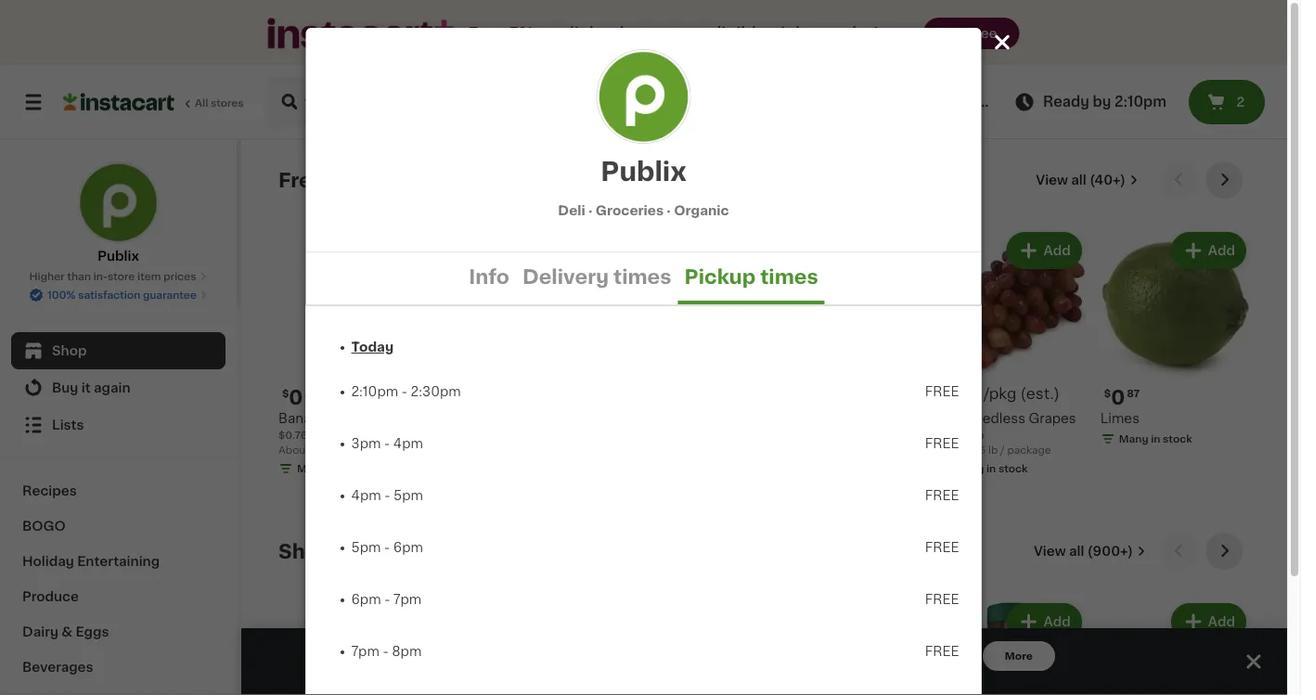 Task type: locate. For each thing, give the bounding box(es) containing it.
publix link
[[77, 161, 159, 265]]

all stores link
[[63, 76, 245, 128]]

/ right 2.5
[[1001, 445, 1005, 455]]

checkout.
[[889, 648, 968, 664]]

1 horizontal spatial 2:10pm
[[1115, 95, 1167, 109]]

delivery down deli
[[522, 267, 609, 286]]

1 horizontal spatial times
[[760, 267, 818, 286]]

ready
[[1043, 95, 1089, 109]]

- right 3pm
[[384, 437, 390, 450]]

1 horizontal spatial 6pm
[[393, 541, 423, 554]]

0 left 87
[[1111, 388, 1125, 407]]

times
[[613, 267, 671, 286], [760, 267, 818, 286]]

eligible
[[707, 26, 766, 41]]

many in stock down limes
[[1119, 434, 1192, 444]]

1 vertical spatial 2:10pm
[[351, 385, 398, 398]]

pickup inside popup button
[[834, 95, 883, 109]]

free for 8pm
[[925, 645, 959, 658]]

product group containing 9
[[936, 228, 1086, 480]]

main content
[[241, 139, 1287, 695]]

all left (40+)
[[1071, 174, 1087, 187]]

randolph
[[945, 95, 1031, 109]]

0 horizontal spatial at
[[869, 648, 885, 664]]

pickup down organic
[[684, 267, 756, 286]]

satisfaction
[[78, 290, 140, 300]]

2 horizontal spatial many
[[1119, 434, 1148, 444]]

many in stock down 0.39
[[297, 464, 370, 474]]

it
[[81, 381, 91, 394]]

2 item carousel region from the top
[[278, 533, 1250, 695]]

pickup for pickup at 4425 randolph road
[[834, 95, 883, 109]]

0 vertical spatial delivery
[[632, 96, 688, 109]]

try
[[946, 27, 967, 40]]

times inside "tab"
[[760, 267, 818, 286]]

1 horizontal spatial ·
[[667, 204, 671, 217]]

0 for $ 0 87
[[1111, 388, 1125, 407]]

1 vertical spatial many in stock
[[297, 464, 370, 474]]

1 vertical spatial pickup
[[684, 267, 756, 286]]

recipes
[[22, 484, 77, 497]]

(900+)
[[1088, 545, 1133, 558]]

1 vertical spatial item carousel region
[[278, 533, 1250, 695]]

delivery times
[[522, 267, 671, 286]]

1 horizontal spatial pickup
[[834, 95, 883, 109]]

publix logo image down on
[[597, 50, 690, 143]]

$ 0 29 each (est.)
[[282, 386, 406, 407]]

3 $ from the left
[[940, 389, 947, 399]]

1 horizontal spatial /
[[968, 430, 972, 441]]

3pm
[[351, 437, 381, 450]]

main content containing fresh fruit
[[241, 139, 1287, 695]]

ready by 2:10pm link
[[1013, 91, 1167, 113]]

shop up buy
[[52, 344, 87, 357]]

publix logo image
[[597, 50, 690, 143], [77, 161, 159, 243]]

0 horizontal spatial publix
[[98, 250, 139, 263]]

many down limes
[[1119, 434, 1148, 444]]

about
[[278, 445, 310, 455], [936, 445, 967, 455]]

2 horizontal spatial in
[[1151, 434, 1160, 444]]

free for 4pm
[[925, 437, 959, 450]]

7pm
[[393, 593, 421, 606], [351, 645, 379, 658]]

grapes
[[1029, 412, 1076, 425]]

at left 4425
[[887, 95, 901, 109]]

0 vertical spatial shop
[[52, 344, 87, 357]]

0 horizontal spatial 2:10pm
[[351, 385, 398, 398]]

0 horizontal spatial 4pm
[[351, 489, 381, 502]]

shop link
[[11, 332, 226, 369]]

each inside banana $0.76 / lb about 0.39 lb each
[[350, 445, 375, 455]]

(est.) inside $ 0 29 each (est.)
[[366, 386, 406, 401]]

0 horizontal spatial delivery
[[522, 267, 609, 286]]

0 horizontal spatial /
[[310, 430, 314, 441]]

1 vertical spatial 6pm
[[351, 593, 381, 606]]

back
[[589, 26, 629, 41]]

1 horizontal spatial in
[[987, 464, 996, 474]]

each right 29 at bottom
[[326, 386, 362, 401]]

pickup times tab
[[678, 252, 825, 304]]

0 vertical spatial at
[[887, 95, 901, 109]]

free
[[925, 385, 959, 398], [925, 437, 959, 450], [925, 489, 959, 502], [925, 541, 959, 554], [925, 593, 959, 606], [925, 645, 959, 658]]

/pkg
[[984, 386, 1017, 401]]

lb right 2.5
[[988, 445, 998, 455]]

1 free from the top
[[925, 385, 959, 398]]

2 (est.) from the left
[[1020, 386, 1060, 401]]

2:30pm
[[411, 385, 461, 398]]

bogo link
[[11, 509, 226, 544]]

view left (900+)
[[1034, 545, 1066, 558]]

0 horizontal spatial shop
[[52, 344, 87, 357]]

- down the 'shop the weekly ad' at the left of the page
[[384, 593, 390, 606]]

0 vertical spatial 4pm
[[393, 437, 423, 450]]

1 0 from the left
[[289, 388, 303, 407]]

stock
[[1163, 434, 1192, 444], [341, 464, 370, 474], [999, 464, 1028, 474]]

2:10pm down "today"
[[351, 385, 398, 398]]

all
[[195, 98, 208, 108]]

deli
[[558, 204, 585, 217]]

1 vertical spatial 5pm
[[351, 541, 381, 554]]

0 vertical spatial publix logo image
[[597, 50, 690, 143]]

shop left the
[[278, 542, 332, 561]]

·
[[588, 204, 593, 217], [667, 204, 671, 217]]

1 vertical spatial delivery
[[522, 267, 609, 286]]

· left organic
[[667, 204, 671, 217]]

store
[[108, 271, 135, 282]]

6
[[453, 388, 467, 407]]

1 vertical spatial each
[[350, 445, 375, 455]]

2 about from the left
[[936, 445, 967, 455]]

$ for $ 0 87
[[1104, 389, 1111, 399]]

0 horizontal spatial about
[[278, 445, 310, 455]]

1 horizontal spatial 0
[[1111, 388, 1125, 407]]

free for 6pm
[[925, 541, 959, 554]]

6pm right the
[[393, 541, 423, 554]]

every
[[657, 26, 703, 41]]

many down 2.5
[[955, 464, 984, 474]]

1 horizontal spatial many
[[955, 464, 984, 474]]

2:10pm inside "link"
[[1115, 95, 1167, 109]]

than
[[67, 271, 91, 282]]

pickup left 4425
[[834, 95, 883, 109]]

1 vertical spatial shop
[[278, 542, 332, 561]]

each right 0.39
[[350, 445, 375, 455]]

- left 2:30pm
[[402, 385, 407, 398]]

0 horizontal spatial publix logo image
[[77, 161, 159, 243]]

item carousel region
[[278, 161, 1250, 518], [278, 533, 1250, 695]]

0 vertical spatial many in stock
[[1119, 434, 1192, 444]]

0 horizontal spatial pickup
[[684, 267, 756, 286]]

1 (est.) from the left
[[366, 386, 406, 401]]

delivery inside tab
[[522, 267, 609, 286]]

1 horizontal spatial many in stock
[[1119, 434, 1192, 444]]

pickup for pickup times
[[684, 267, 756, 286]]

times inside tab
[[613, 267, 671, 286]]

at
[[887, 95, 901, 109], [869, 648, 885, 664]]

credit
[[537, 26, 585, 41]]

(est.) down "today"
[[366, 386, 406, 401]]

6pm down the
[[351, 593, 381, 606]]

product group
[[278, 228, 428, 480], [443, 228, 592, 465], [607, 228, 757, 465], [772, 228, 921, 497], [936, 228, 1086, 480], [1101, 228, 1250, 450], [278, 600, 428, 695], [936, 600, 1086, 695], [1101, 600, 1250, 695]]

shop for shop
[[52, 344, 87, 357]]

1 $ from the left
[[282, 389, 289, 399]]

$ inside $ 0 87
[[1104, 389, 1111, 399]]

1 vertical spatial at
[[869, 648, 885, 664]]

many down 0.39
[[297, 464, 326, 474]]

view for view all (40+)
[[1036, 174, 1068, 187]]

delivery
[[632, 96, 688, 109], [522, 267, 609, 286]]

publix logo image up higher than in-store item prices link
[[77, 161, 159, 243]]

1 times from the left
[[613, 267, 671, 286]]

1 about from the left
[[278, 445, 310, 455]]

free for 7pm
[[925, 593, 959, 606]]

$ inside $ 6
[[447, 389, 453, 399]]

eggs
[[76, 626, 109, 638]]

0 vertical spatial each
[[326, 386, 362, 401]]

0 vertical spatial pickup
[[834, 95, 883, 109]]

0 inside $ 0 29 each (est.)
[[289, 388, 303, 407]]

2 horizontal spatial stock
[[1163, 434, 1192, 444]]

0 left 29 at bottom
[[289, 388, 303, 407]]

· right deli
[[588, 204, 593, 217]]

recipes link
[[11, 473, 226, 509]]

delivery button
[[617, 84, 703, 121]]

pickup inside "tab"
[[684, 267, 756, 286]]

2
[[1237, 96, 1245, 109]]

$
[[282, 389, 289, 399], [447, 389, 453, 399], [940, 389, 947, 399], [1104, 389, 1111, 399]]

product group containing 6
[[443, 228, 592, 465]]

all left (900+)
[[1069, 545, 1084, 558]]

0 vertical spatial publix
[[601, 159, 687, 184]]

1 vertical spatial publix
[[98, 250, 139, 263]]

None search field
[[265, 76, 593, 128]]

$ inside $ 9 68
[[940, 389, 947, 399]]

0 horizontal spatial times
[[613, 267, 671, 286]]

6 free from the top
[[925, 645, 959, 658]]

1 vertical spatial view
[[1034, 545, 1066, 558]]

about down $3.87
[[936, 445, 967, 455]]

2 times from the left
[[760, 267, 818, 286]]

delivery down earn 5% credit back on every eligible pickup order!
[[632, 96, 688, 109]]

0 vertical spatial item carousel region
[[278, 161, 1250, 518]]

1 horizontal spatial about
[[936, 445, 967, 455]]

lists link
[[11, 406, 226, 444]]

2:10pm right 'by'
[[1115, 95, 1167, 109]]

0 horizontal spatial many in stock
[[297, 464, 370, 474]]

1 vertical spatial 4pm
[[351, 489, 381, 502]]

1 vertical spatial publix logo image
[[77, 161, 159, 243]]

all inside the view all (900+) link
[[1069, 545, 1084, 558]]

delivery for delivery times
[[522, 267, 609, 286]]

publix up deli · groceries · organic
[[601, 159, 687, 184]]

- up 5pm - 6pm at the left bottom of the page
[[384, 489, 390, 502]]

all inside view all (40+) 'popup button'
[[1071, 174, 1087, 187]]

about inside banana $0.76 / lb about 0.39 lb each
[[278, 445, 310, 455]]

lb up 2.5
[[975, 430, 984, 441]]

3 free from the top
[[925, 489, 959, 502]]

1 horizontal spatial shop
[[278, 542, 332, 561]]

1 vertical spatial all
[[1069, 545, 1084, 558]]

- right the
[[384, 541, 390, 554]]

/
[[310, 430, 314, 441], [968, 430, 972, 441], [1001, 445, 1005, 455]]

pickup
[[834, 95, 883, 109], [684, 267, 756, 286]]

1 horizontal spatial stock
[[999, 464, 1028, 474]]

each inside $ 0 29 each (est.)
[[326, 386, 362, 401]]

2:10pm
[[1115, 95, 1167, 109], [351, 385, 398, 398]]

1 horizontal spatial 5pm
[[394, 489, 423, 502]]

pickup
[[770, 26, 825, 41]]

fresh
[[278, 170, 336, 190]]

0 horizontal spatial (est.)
[[366, 386, 406, 401]]

1 horizontal spatial 4pm
[[393, 437, 423, 450]]

lb
[[317, 430, 326, 441], [975, 430, 984, 441], [338, 445, 347, 455], [988, 445, 998, 455]]

/ inside banana $0.76 / lb about 0.39 lb each
[[310, 430, 314, 441]]

many inside red seedless grapes $3.87 / lb about 2.5 lb / package many in stock
[[955, 464, 984, 474]]

fruit
[[340, 170, 389, 190]]

7pm down the weekly
[[393, 593, 421, 606]]

2 horizontal spatial /
[[1001, 445, 1005, 455]]

tab list containing info
[[306, 252, 981, 304]]

2 $ from the left
[[447, 389, 453, 399]]

view inside 'popup button'
[[1036, 174, 1068, 187]]

all for (40+)
[[1071, 174, 1087, 187]]

-
[[402, 385, 407, 398], [384, 437, 390, 450], [384, 489, 390, 502], [384, 541, 390, 554], [384, 593, 390, 606], [383, 645, 388, 658]]

2 free from the top
[[925, 437, 959, 450]]

0 horizontal spatial ·
[[588, 204, 593, 217]]

earn
[[468, 26, 505, 41]]

delivery inside button
[[632, 96, 688, 109]]

0 horizontal spatial 5pm
[[351, 541, 381, 554]]

(est.) up grapes
[[1020, 386, 1060, 401]]

4pm down 3pm
[[351, 489, 381, 502]]

$9.68 per package (estimated) element
[[936, 385, 1086, 409]]

add button
[[351, 234, 422, 267], [515, 234, 587, 267], [680, 234, 751, 267], [844, 234, 916, 267], [1008, 234, 1080, 267], [1173, 234, 1245, 267], [1008, 605, 1080, 638], [1173, 605, 1245, 638]]

instacart logo image
[[63, 91, 174, 113]]

1 horizontal spatial at
[[887, 95, 901, 109]]

0 horizontal spatial 6pm
[[351, 593, 381, 606]]

- for 4pm
[[384, 437, 390, 450]]

at right applied
[[869, 648, 885, 664]]

1 horizontal spatial (est.)
[[1020, 386, 1060, 401]]

(est.) inside $9.68 per package (estimated) element
[[1020, 386, 1060, 401]]

shop for shop the weekly ad
[[278, 542, 332, 561]]

$ inside $ 0 29 each (est.)
[[282, 389, 289, 399]]

shop
[[52, 344, 87, 357], [278, 542, 332, 561]]

0 vertical spatial 7pm
[[393, 593, 421, 606]]

7pm - 8pm
[[351, 645, 422, 658]]

each
[[326, 386, 362, 401], [350, 445, 375, 455]]

1 vertical spatial 7pm
[[351, 645, 379, 658]]

about down $0.76 on the left bottom
[[278, 445, 310, 455]]

4 $ from the left
[[1104, 389, 1111, 399]]

1 item carousel region from the top
[[278, 161, 1250, 518]]

tab list
[[306, 252, 981, 304]]

0 vertical spatial all
[[1071, 174, 1087, 187]]

4 free from the top
[[925, 541, 959, 554]]

red seedless grapes $3.87 / lb about 2.5 lb / package many in stock
[[936, 412, 1076, 474]]

- left 8pm
[[383, 645, 388, 658]]

4pm right 3pm
[[393, 437, 423, 450]]

0 vertical spatial 2:10pm
[[1115, 95, 1167, 109]]

view all (900+) link
[[1034, 542, 1146, 561]]

publix up higher than in-store item prices link
[[98, 250, 139, 263]]

/ up 0.39
[[310, 430, 314, 441]]

view left (40+)
[[1036, 174, 1068, 187]]

5pm
[[394, 489, 423, 502], [351, 541, 381, 554]]

produce
[[22, 590, 79, 603]]

2 0 from the left
[[1111, 388, 1125, 407]]

1 horizontal spatial delivery
[[632, 96, 688, 109]]

5 free from the top
[[925, 593, 959, 606]]

0
[[289, 388, 303, 407], [1111, 388, 1125, 407]]

4pm
[[393, 437, 423, 450], [351, 489, 381, 502]]

today
[[351, 341, 394, 354]]

/ up 2.5
[[968, 430, 972, 441]]

0 vertical spatial view
[[1036, 174, 1068, 187]]

0 horizontal spatial 0
[[289, 388, 303, 407]]

7pm left 8pm
[[351, 645, 379, 658]]

shop inside item carousel region
[[278, 542, 332, 561]]



Task type: describe. For each thing, give the bounding box(es) containing it.
applied
[[806, 648, 865, 664]]

pickup times
[[684, 267, 818, 286]]

view for view all (900+)
[[1034, 545, 1066, 558]]

shop the weekly ad link
[[278, 540, 484, 562]]

savings
[[741, 648, 802, 664]]

in-
[[93, 271, 108, 282]]

fresh fruit
[[278, 170, 389, 190]]

item carousel region containing fresh fruit
[[278, 161, 1250, 518]]

$ for $ 9 68
[[940, 389, 947, 399]]

banana
[[278, 412, 327, 425]]

pickup at 4425 randolph road
[[834, 95, 1078, 109]]

$ 0 87
[[1104, 388, 1140, 407]]

bogo
[[22, 520, 66, 533]]

in inside red seedless grapes $3.87 / lb about 2.5 lb / package many in stock
[[987, 464, 996, 474]]

2 · from the left
[[667, 204, 671, 217]]

4425
[[904, 95, 942, 109]]

- for 5pm
[[384, 489, 390, 502]]

free for 2:30pm
[[925, 385, 959, 398]]

close modal image
[[991, 31, 1014, 54]]

0 horizontal spatial in
[[329, 464, 338, 474]]

holiday entertaining link
[[11, 544, 226, 579]]

view all (40+) button
[[1029, 161, 1146, 199]]

again
[[94, 381, 131, 394]]

order!
[[829, 26, 879, 41]]

info
[[469, 267, 509, 286]]

0 vertical spatial 5pm
[[394, 489, 423, 502]]

all stores
[[195, 98, 244, 108]]

68
[[962, 389, 976, 399]]

2:10pm - 2:30pm
[[351, 385, 461, 398]]

limes
[[1101, 412, 1140, 425]]

dairy & eggs link
[[11, 614, 226, 650]]

0 horizontal spatial stock
[[341, 464, 370, 474]]

shop the weekly ad
[[278, 542, 484, 561]]

- for 7pm
[[384, 593, 390, 606]]

groceries
[[596, 204, 664, 217]]

savings applied at checkout.
[[741, 648, 968, 664]]

8pm
[[392, 645, 422, 658]]

0 horizontal spatial 7pm
[[351, 645, 379, 658]]

buy
[[52, 381, 78, 394]]

delivery times tab
[[516, 252, 678, 304]]

express icon image
[[268, 18, 453, 49]]

item
[[137, 271, 161, 282]]

(40+)
[[1090, 174, 1126, 187]]

$ for $ 6
[[447, 389, 453, 399]]

- for 2:30pm
[[402, 385, 407, 398]]

holiday
[[22, 555, 74, 568]]

0 horizontal spatial many
[[297, 464, 326, 474]]

seedless
[[966, 412, 1026, 425]]

0.39
[[312, 445, 335, 455]]

entertaining
[[77, 555, 160, 568]]

lb right 0.39
[[338, 445, 347, 455]]

delivery for delivery
[[632, 96, 688, 109]]

produce link
[[11, 579, 226, 614]]

1 horizontal spatial 7pm
[[393, 593, 421, 606]]

more button
[[983, 641, 1055, 671]]

lb up 0.39
[[317, 430, 326, 441]]

higher
[[29, 271, 65, 282]]

times for pickup times
[[760, 267, 818, 286]]

stores
[[211, 98, 244, 108]]

4pm - 5pm
[[351, 489, 423, 502]]

&
[[62, 626, 72, 638]]

road
[[1034, 95, 1078, 109]]

29
[[305, 389, 318, 399]]

0 for $ 0 29 each (est.)
[[289, 388, 303, 407]]

free
[[970, 27, 997, 40]]

2 button
[[1189, 80, 1265, 124]]

organic
[[674, 204, 729, 217]]

/pkg (est.)
[[984, 386, 1060, 401]]

at inside popup button
[[887, 95, 901, 109]]

the
[[336, 542, 370, 561]]

publix inside 'link'
[[98, 250, 139, 263]]

by
[[1093, 95, 1111, 109]]

savings applied at checkout. button
[[451, 641, 968, 671]]

treatment tracker modal dialog
[[241, 628, 1287, 695]]

at inside "button"
[[869, 648, 885, 664]]

all for (900+)
[[1069, 545, 1084, 558]]

weekly
[[375, 542, 451, 561]]

1 · from the left
[[588, 204, 593, 217]]

view all (900+)
[[1034, 545, 1133, 558]]

1 horizontal spatial publix
[[601, 159, 687, 184]]

higher than in-store item prices link
[[29, 269, 207, 284]]

$ 9 68
[[940, 388, 976, 407]]

guarantee
[[143, 290, 197, 300]]

pickup at 4425 randolph road button
[[804, 76, 1078, 128]]

free for 5pm
[[925, 489, 959, 502]]

times for delivery times
[[613, 267, 671, 286]]

higher than in-store item prices
[[29, 271, 196, 282]]

buy it again link
[[11, 369, 226, 406]]

2.5
[[970, 445, 986, 455]]

1 horizontal spatial publix logo image
[[597, 50, 690, 143]]

buy it again
[[52, 381, 131, 394]]

item carousel region containing shop the weekly ad
[[278, 533, 1250, 695]]

100% satisfaction guarantee
[[47, 290, 197, 300]]

100%
[[47, 290, 76, 300]]

9
[[947, 388, 960, 407]]

- for 6pm
[[384, 541, 390, 554]]

lists
[[52, 419, 84, 432]]

stock inside red seedless grapes $3.87 / lb about 2.5 lb / package many in stock
[[999, 464, 1028, 474]]

ready by 2:10pm
[[1043, 95, 1167, 109]]

beverages
[[22, 661, 93, 674]]

3pm - 4pm
[[351, 437, 423, 450]]

info tab
[[462, 252, 516, 304]]

$0.76
[[278, 430, 307, 441]]

about inside red seedless grapes $3.87 / lb about 2.5 lb / package many in stock
[[936, 445, 967, 455]]

package
[[1007, 445, 1051, 455]]

red
[[936, 412, 962, 425]]

try free
[[946, 27, 997, 40]]

$0.29 each (estimated) element
[[278, 385, 428, 409]]

100% satisfaction guarantee button
[[29, 284, 208, 303]]

$ for $ 0 29 each (est.)
[[282, 389, 289, 399]]

6pm - 7pm
[[351, 593, 421, 606]]

- for 8pm
[[383, 645, 388, 658]]

0 vertical spatial 6pm
[[393, 541, 423, 554]]

prices
[[163, 271, 196, 282]]

dairy & eggs
[[22, 626, 109, 638]]



Task type: vqa. For each thing, say whether or not it's contained in the screenshot.
leftmost ·
yes



